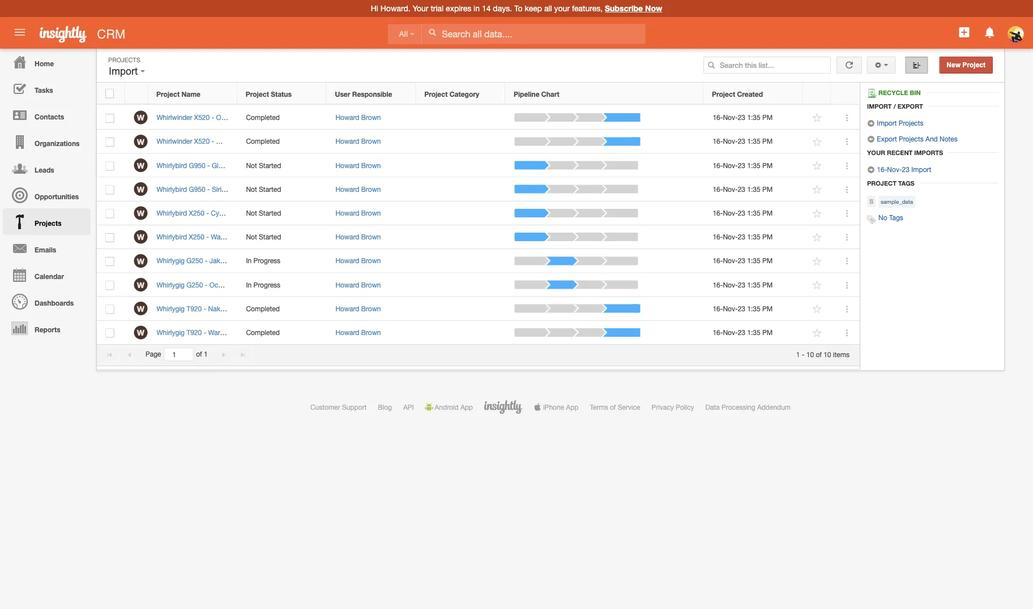 Task type: describe. For each thing, give the bounding box(es) containing it.
whirlwinder x520 - oceanic airlines - cynthia allen
[[157, 114, 311, 122]]

14
[[482, 4, 491, 13]]

/
[[894, 103, 896, 110]]

g950 for globex
[[189, 161, 205, 169]]

no tags
[[879, 214, 903, 222]]

organizations link
[[3, 129, 91, 155]]

albert
[[240, 161, 258, 169]]

howard.
[[381, 4, 410, 13]]

wright
[[320, 305, 339, 313]]

emails
[[35, 246, 56, 254]]

trial
[[431, 4, 444, 13]]

mark
[[265, 281, 280, 289]]

terms of service
[[590, 403, 640, 411]]

w link for whirlygig t920 - warbucks industries - wayne miyazaki
[[134, 326, 148, 340]]

not started cell for carlos
[[237, 225, 327, 249]]

items
[[833, 350, 850, 358]]

16-nov-23 1:35 pm for nicole
[[713, 209, 773, 217]]

whirlygig g250 - jakubowski llc - barbara lane link
[[157, 257, 313, 265]]

16-nov-23 1:35 pm cell for mills
[[704, 130, 803, 154]]

- up the of 1
[[204, 329, 206, 337]]

whirlygig for whirlygig t920 - nakatomi trading corp. - samantha wright
[[157, 305, 185, 313]]

cell for whirlybird g950 - globex - albert lee
[[416, 154, 506, 178]]

opportunities
[[35, 193, 79, 201]]

oceanic for x520
[[216, 114, 241, 122]]

search image
[[707, 61, 715, 69]]

circle arrow right image
[[867, 166, 875, 174]]

2 10 from the left
[[824, 350, 831, 358]]

whirlybird x250 - warbucks industries - carlos smith link
[[157, 233, 324, 241]]

all link
[[388, 24, 422, 44]]

in progress cell for barbara
[[237, 249, 327, 273]]

export projects and notes
[[875, 135, 958, 143]]

23 for allen
[[738, 114, 745, 122]]

- down 'whirlygig g250 - jakubowski llc - barbara lane'
[[205, 281, 208, 289]]

10 w row from the top
[[97, 321, 860, 345]]

1 w row from the top
[[97, 106, 860, 130]]

- left samantha
[[282, 305, 285, 313]]

whirlygig t920 - warbucks industries - wayne miyazaki link
[[157, 329, 331, 337]]

5 w row from the top
[[97, 202, 860, 225]]

howard brown link for lane
[[336, 257, 381, 265]]

7 w row from the top
[[97, 249, 860, 273]]

contacts link
[[3, 102, 91, 129]]

6 w row from the top
[[97, 225, 860, 249]]

howard brown for samantha
[[336, 305, 381, 313]]

1:35 for martin
[[747, 185, 761, 193]]

- left nicole
[[293, 209, 295, 217]]

in
[[474, 4, 480, 13]]

16- for mills
[[713, 137, 723, 145]]

w for whirlybird g950 - globex - albert lee
[[137, 161, 144, 170]]

whirlybird for whirlybird g950 - sirius corp. - tina martin
[[157, 185, 187, 193]]

16- for nicole
[[713, 209, 723, 217]]

brown for smith
[[361, 233, 381, 241]]

nicole
[[297, 209, 316, 217]]

warbucks for t920
[[208, 329, 239, 337]]

16-nov-23 1:35 pm cell for lane
[[704, 249, 803, 273]]

no tags link
[[879, 214, 903, 222]]

project category
[[424, 90, 479, 98]]

blog link
[[378, 403, 392, 411]]

follow image for miyazaki
[[812, 328, 823, 339]]

howard brown for nicole
[[336, 209, 381, 217]]

customer support
[[310, 403, 367, 411]]

not started for industries
[[246, 233, 281, 241]]

customer
[[310, 403, 340, 411]]

16-nov-23 1:35 pm for martin
[[713, 185, 773, 193]]

nov- for mills
[[723, 137, 738, 145]]

processing
[[722, 403, 755, 411]]

import inside '16-nov-23 import' link
[[912, 165, 931, 173]]

9 w row from the top
[[97, 297, 860, 321]]

4 w row from the top
[[97, 178, 860, 202]]

your recent imports
[[867, 149, 943, 156]]

in progress for barbara
[[246, 257, 280, 265]]

brown for nicole
[[361, 209, 381, 217]]

hi howard. your trial expires in 14 days. to keep all your features, subscribe now
[[371, 4, 662, 13]]

industries for roger
[[248, 137, 278, 145]]

contacts
[[35, 113, 64, 121]]

created
[[737, 90, 763, 98]]

0 horizontal spatial your
[[413, 4, 429, 13]]

notes
[[940, 135, 958, 143]]

whirlybird x250 - cyberdyne systems corp. - nicole gomez
[[157, 209, 340, 217]]

sample_data
[[881, 199, 913, 205]]

user responsible
[[335, 90, 392, 98]]

nov- for miyazaki
[[723, 329, 738, 337]]

brown for miyazaki
[[361, 329, 381, 337]]

- left 'sirius'
[[207, 185, 210, 193]]

no
[[879, 214, 887, 222]]

of 1
[[196, 350, 208, 358]]

whirlybird g950 - sirius corp. - tina martin link
[[157, 185, 294, 193]]

row group containing w
[[97, 106, 860, 345]]

industries for carlos
[[243, 233, 273, 241]]

leads link
[[3, 155, 91, 182]]

16-nov-23 1:35 pm cell for allen
[[704, 106, 803, 130]]

reports
[[35, 326, 60, 334]]

23 for samantha
[[738, 305, 745, 313]]

nov- for smith
[[723, 233, 738, 241]]

1 - 10 of 10 items
[[796, 350, 850, 358]]

follow image for mills
[[812, 137, 823, 147]]

trading
[[239, 305, 262, 313]]

w for whirlybird x250 - cyberdyne systems corp. - nicole gomez
[[137, 209, 144, 218]]

smith
[[301, 233, 318, 241]]

corp. for not started
[[274, 209, 291, 217]]

nakatomi
[[208, 305, 237, 313]]

cell for whirlygig t920 - warbucks industries - wayne miyazaki
[[416, 321, 506, 345]]

home
[[35, 59, 54, 67]]

started for -
[[259, 209, 281, 217]]

gomez
[[318, 209, 340, 217]]

brown for allen
[[361, 114, 381, 122]]

23 for miyazaki
[[738, 329, 745, 337]]

not started for systems
[[246, 209, 281, 217]]

whirlygig g250 - jakubowski llc - barbara lane
[[157, 257, 307, 265]]

dashboards
[[35, 299, 74, 307]]

sirius
[[212, 185, 229, 193]]

8 w row from the top
[[97, 273, 860, 297]]

3 16-nov-23 1:35 pm from the top
[[713, 161, 773, 169]]

w link for whirlygig g250 - jakubowski llc - barbara lane
[[134, 254, 148, 268]]

3 w row from the top
[[97, 154, 860, 178]]

project right new
[[963, 61, 986, 69]]

android app
[[435, 403, 473, 411]]

martin
[[269, 185, 288, 193]]

16- for martin
[[713, 185, 723, 193]]

1 horizontal spatial export
[[898, 103, 923, 110]]

white image
[[428, 28, 436, 36]]

tasks
[[35, 86, 53, 94]]

whirlwinder x520 - warbucks industries - roger mills
[[157, 137, 319, 145]]

16- for sakda
[[713, 281, 723, 289]]

crm
[[97, 27, 125, 41]]

whirlybird x250 - cyberdyne systems corp. - nicole gomez link
[[157, 209, 346, 217]]

- left carlos
[[275, 233, 277, 241]]

2 horizontal spatial of
[[816, 350, 822, 358]]

brown for sakda
[[361, 281, 381, 289]]

to
[[514, 4, 523, 13]]

tags
[[889, 214, 903, 222]]

whirlygig g250 - oceanic airlines - mark sakda
[[157, 281, 301, 289]]

project for project category
[[424, 90, 448, 98]]

terms of service link
[[590, 403, 640, 411]]

- left jakubowski
[[205, 257, 208, 265]]

subscribe
[[605, 4, 643, 13]]

- left wayne at the bottom of the page
[[272, 329, 275, 337]]

whirlygig g250 - oceanic airlines - mark sakda link
[[157, 281, 307, 289]]

app for android app
[[460, 403, 473, 411]]

howard for sakda
[[336, 281, 359, 289]]

imports
[[914, 149, 943, 156]]

samantha
[[287, 305, 318, 313]]

wayne
[[277, 329, 297, 337]]

howard brown link for mills
[[336, 137, 381, 145]]

your
[[554, 4, 570, 13]]

whirlybird for whirlybird g950 - globex - albert lee
[[157, 161, 187, 169]]

3 howard brown link from the top
[[336, 161, 381, 169]]

howard for allen
[[336, 114, 359, 122]]

keep
[[525, 4, 542, 13]]

iphone app link
[[534, 403, 579, 411]]

started for lee
[[259, 161, 281, 169]]

- up 'whirlygig g250 - jakubowski llc - barbara lane'
[[206, 233, 209, 241]]

2 w row from the top
[[97, 130, 860, 154]]

terms
[[590, 403, 608, 411]]

w for whirlwinder x520 - warbucks industries - roger mills
[[137, 137, 144, 146]]

whirlwinder for whirlwinder x520 - oceanic airlines - cynthia allen
[[157, 114, 192, 122]]

nov- for allen
[[723, 114, 738, 122]]

whirlybird x250 - warbucks industries - carlos smith
[[157, 233, 318, 241]]

1:35 for mills
[[747, 137, 761, 145]]

completed for roger
[[246, 137, 280, 145]]

organizations
[[35, 139, 80, 147]]

howard brown link for allen
[[336, 114, 381, 122]]

android
[[435, 403, 459, 411]]

0 vertical spatial corp.
[[231, 185, 248, 193]]

16-nov-23 1:35 pm for smith
[[713, 233, 773, 241]]

w for whirlygig t920 - nakatomi trading corp. - samantha wright
[[137, 304, 144, 314]]

show sidebar image
[[913, 61, 921, 69]]

pipeline chart
[[514, 90, 559, 98]]

howard for lane
[[336, 257, 359, 265]]

3 brown from the top
[[361, 161, 381, 169]]

- left roger
[[280, 137, 283, 145]]

follow image for sakda
[[812, 280, 823, 291]]

brown for samantha
[[361, 305, 381, 313]]

howard brown for smith
[[336, 233, 381, 241]]

roger
[[285, 137, 303, 145]]

opportunities link
[[3, 182, 91, 208]]

emails link
[[3, 235, 91, 262]]

completed for wayne
[[246, 329, 280, 337]]

t920 for nakatomi
[[187, 305, 202, 313]]

projects inside 'link'
[[35, 219, 62, 227]]

circle arrow left image
[[867, 135, 875, 143]]

howard for nicole
[[336, 209, 359, 217]]

navigation containing home
[[0, 49, 91, 342]]

1 1 from the left
[[204, 350, 208, 358]]

w for whirlwinder x520 - oceanic airlines - cynthia allen
[[137, 113, 144, 122]]

- left albert
[[236, 161, 238, 169]]

whirlybird for whirlybird x250 - cyberdyne systems corp. - nicole gomez
[[157, 209, 187, 217]]

addendum
[[757, 403, 791, 411]]

t920 for warbucks
[[187, 329, 202, 337]]

3 howard brown from the top
[[336, 161, 381, 169]]

progress for mark
[[254, 281, 280, 289]]

3 1:35 from the top
[[747, 161, 761, 169]]

2 follow image from the top
[[812, 161, 823, 171]]



Task type: vqa. For each thing, say whether or not it's contained in the screenshot.
Shipping Address to the top
no



Task type: locate. For each thing, give the bounding box(es) containing it.
row
[[97, 83, 859, 104]]

1 completed from the top
[[246, 114, 280, 122]]

0 horizontal spatial 1
[[204, 350, 208, 358]]

9 w link from the top
[[134, 302, 148, 316]]

2 follow image from the top
[[812, 184, 823, 195]]

10 16-nov-23 1:35 pm cell from the top
[[704, 321, 803, 345]]

10 howard brown from the top
[[336, 329, 381, 337]]

Search all data.... text field
[[422, 24, 645, 44]]

completed cell for cynthia
[[237, 106, 327, 130]]

2 whirlwinder from the top
[[157, 137, 192, 145]]

5 howard brown link from the top
[[336, 209, 381, 217]]

in for llc
[[246, 257, 252, 265]]

1 follow image from the top
[[812, 137, 823, 147]]

4 completed from the top
[[246, 329, 280, 337]]

x250 left the cyberdyne
[[189, 209, 204, 217]]

import inside the import 'button'
[[109, 65, 140, 77]]

s
[[869, 198, 874, 205]]

16-
[[713, 114, 723, 122], [713, 137, 723, 145], [713, 161, 723, 169], [877, 165, 887, 173], [713, 185, 723, 193], [713, 209, 723, 217], [713, 233, 723, 241], [713, 257, 723, 265], [713, 281, 723, 289], [713, 305, 723, 313], [713, 329, 723, 337]]

1 x520 from the top
[[194, 114, 210, 122]]

projects up emails link
[[35, 219, 62, 227]]

not started up tina
[[246, 161, 281, 169]]

bin
[[910, 89, 921, 96]]

0 horizontal spatial of
[[196, 350, 202, 358]]

- left cynthia
[[267, 114, 270, 122]]

w link for whirlwinder x520 - oceanic airlines - cynthia allen
[[134, 111, 148, 124]]

3 follow image from the top
[[812, 208, 823, 219]]

7 brown from the top
[[361, 257, 381, 265]]

whirlwinder x520 - oceanic airlines - cynthia allen link
[[157, 114, 317, 122]]

9 pm from the top
[[762, 305, 773, 313]]

3 whirlybird from the top
[[157, 209, 187, 217]]

16-nov-23 1:35 pm for mills
[[713, 137, 773, 145]]

9 howard from the top
[[336, 305, 359, 313]]

- left mark
[[260, 281, 263, 289]]

1 right 1 field
[[204, 350, 208, 358]]

industries down whirlygig t920 - nakatomi trading corp. - samantha wright link
[[240, 329, 270, 337]]

4 pm from the top
[[762, 185, 773, 193]]

6 howard from the top
[[336, 233, 359, 241]]

cell for whirlwinder x520 - warbucks industries - roger mills
[[416, 130, 506, 154]]

projects up your recent imports
[[899, 135, 924, 143]]

import for import projects
[[877, 119, 897, 127]]

1 app from the left
[[460, 403, 473, 411]]

0 vertical spatial export
[[898, 103, 923, 110]]

app right android
[[460, 403, 473, 411]]

2 16-nov-23 1:35 pm cell from the top
[[704, 130, 803, 154]]

not started down 'systems' at the top
[[246, 233, 281, 241]]

2 app from the left
[[566, 403, 579, 411]]

in progress cell
[[237, 249, 327, 273], [237, 273, 327, 297]]

howard brown link for martin
[[336, 185, 381, 193]]

corp. right 'systems' at the top
[[274, 209, 291, 217]]

1 horizontal spatial your
[[867, 149, 885, 156]]

2 in progress cell from the top
[[237, 273, 327, 297]]

export down bin
[[898, 103, 923, 110]]

4 1:35 from the top
[[747, 185, 761, 193]]

10 w from the top
[[137, 328, 144, 338]]

x250
[[189, 209, 204, 217], [189, 233, 204, 241]]

of right terms
[[610, 403, 616, 411]]

whirlwinder down project name
[[157, 114, 192, 122]]

1 whirlygig from the top
[[157, 257, 185, 265]]

0 vertical spatial g950
[[189, 161, 205, 169]]

support
[[342, 403, 367, 411]]

llc
[[247, 257, 260, 265]]

1 vertical spatial your
[[867, 149, 885, 156]]

9 16-nov-23 1:35 pm cell from the top
[[704, 297, 803, 321]]

16-nov-23 1:35 pm for allen
[[713, 114, 773, 122]]

2 vertical spatial industries
[[240, 329, 270, 337]]

1 horizontal spatial 1
[[796, 350, 800, 358]]

- up whirlwinder x520 - warbucks industries - roger mills
[[212, 114, 214, 122]]

in progress down llc
[[246, 281, 280, 289]]

howard for samantha
[[336, 305, 359, 313]]

- left nakatomi
[[204, 305, 206, 313]]

16- for smith
[[713, 233, 723, 241]]

privacy
[[652, 403, 674, 411]]

tags
[[898, 180, 915, 187]]

your left trial
[[413, 4, 429, 13]]

x520 down name
[[194, 114, 210, 122]]

industries down 'systems' at the top
[[243, 233, 273, 241]]

new project link
[[939, 57, 993, 74]]

0 vertical spatial your
[[413, 4, 429, 13]]

not right the cyberdyne
[[246, 209, 257, 217]]

3 completed from the top
[[246, 305, 280, 313]]

1 vertical spatial warbucks
[[211, 233, 241, 241]]

recent
[[887, 149, 913, 156]]

2 started from the top
[[259, 185, 281, 193]]

import
[[109, 65, 140, 77], [867, 103, 892, 110], [877, 119, 897, 127], [912, 165, 931, 173]]

1 vertical spatial follow image
[[812, 184, 823, 195]]

not down whirlybird x250 - cyberdyne systems corp. - nicole gomez link
[[246, 233, 257, 241]]

nov-
[[723, 114, 738, 122], [723, 137, 738, 145], [723, 161, 738, 169], [887, 165, 902, 173], [723, 185, 738, 193], [723, 209, 738, 217], [723, 233, 738, 241], [723, 257, 738, 265], [723, 281, 738, 289], [723, 305, 738, 313], [723, 329, 738, 337]]

follow image for allen
[[812, 113, 823, 124]]

not started down lee
[[246, 185, 281, 193]]

new project
[[947, 61, 986, 69]]

your down circle arrow left 'icon'
[[867, 149, 885, 156]]

cog image
[[874, 61, 882, 69]]

6 brown from the top
[[361, 233, 381, 241]]

x520
[[194, 114, 210, 122], [194, 137, 210, 145]]

project left status
[[246, 90, 269, 98]]

row group
[[97, 106, 860, 345]]

in progress cell down carlos
[[237, 249, 327, 273]]

industries for wayne
[[240, 329, 270, 337]]

6 16-nov-23 1:35 pm from the top
[[713, 233, 773, 241]]

privacy policy
[[652, 403, 694, 411]]

1 16-nov-23 1:35 pm cell from the top
[[704, 106, 803, 130]]

4 w link from the top
[[134, 183, 148, 196]]

1 horizontal spatial of
[[610, 403, 616, 411]]

corp. right 'sirius'
[[231, 185, 248, 193]]

- left tina
[[249, 185, 252, 193]]

not for corp.
[[246, 185, 257, 193]]

tina
[[254, 185, 267, 193]]

1 vertical spatial whirlwinder
[[157, 137, 192, 145]]

warbucks for x520
[[216, 137, 246, 145]]

16-nov-23 1:35 pm for miyazaki
[[713, 329, 773, 337]]

1 pm from the top
[[762, 114, 773, 122]]

1 vertical spatial in
[[246, 281, 252, 289]]

api
[[403, 403, 414, 411]]

completed down mark
[[246, 305, 280, 313]]

23 for mills
[[738, 137, 745, 145]]

10 1:35 from the top
[[747, 329, 761, 337]]

16-nov-23 1:35 pm for sakda
[[713, 281, 773, 289]]

project for project status
[[246, 90, 269, 98]]

started for tina
[[259, 185, 281, 193]]

w link for whirlybird x250 - warbucks industries - carlos smith
[[134, 230, 148, 244]]

10 howard brown link from the top
[[336, 329, 381, 337]]

nov- for sakda
[[723, 281, 738, 289]]

export projects and notes link
[[867, 135, 958, 143]]

1 horizontal spatial app
[[566, 403, 579, 411]]

whirlygig t920 - nakatomi trading corp. - samantha wright
[[157, 305, 339, 313]]

- up the whirlybird g950 - globex - albert lee
[[212, 137, 214, 145]]

of left items
[[816, 350, 822, 358]]

w row
[[97, 106, 860, 130], [97, 130, 860, 154], [97, 154, 860, 178], [97, 178, 860, 202], [97, 202, 860, 225], [97, 225, 860, 249], [97, 249, 860, 273], [97, 273, 860, 297], [97, 297, 860, 321], [97, 321, 860, 345]]

whirlwinder for whirlwinder x520 - warbucks industries - roger mills
[[157, 137, 192, 145]]

x250 up 'whirlygig g250 - jakubowski llc - barbara lane'
[[189, 233, 204, 241]]

import inside import projects link
[[877, 119, 897, 127]]

completed cell
[[237, 106, 327, 130], [237, 130, 327, 154], [237, 297, 327, 321], [237, 321, 327, 345]]

1 not started from the top
[[246, 161, 281, 169]]

cell
[[416, 106, 506, 130], [416, 130, 506, 154], [97, 154, 125, 178], [416, 154, 506, 178], [416, 178, 506, 202], [416, 202, 506, 225], [416, 225, 506, 249], [416, 249, 506, 273], [416, 273, 506, 297], [416, 297, 506, 321], [416, 321, 506, 345]]

3 not started cell from the top
[[237, 202, 327, 225]]

1:35 for lane
[[747, 257, 761, 265]]

10 brown from the top
[[361, 329, 381, 337]]

8 w from the top
[[137, 280, 144, 290]]

lee
[[260, 161, 271, 169]]

10 howard from the top
[[336, 329, 359, 337]]

x520 up the whirlybird g950 - globex - albert lee
[[194, 137, 210, 145]]

4 howard brown link from the top
[[336, 185, 381, 193]]

nov- for samantha
[[723, 305, 738, 313]]

5 howard from the top
[[336, 209, 359, 217]]

howard brown link for samantha
[[336, 305, 381, 313]]

completed cell down samantha
[[237, 321, 327, 345]]

0 vertical spatial airlines
[[243, 114, 265, 122]]

howard brown link for sakda
[[336, 281, 381, 289]]

7 howard brown from the top
[[336, 257, 381, 265]]

not started
[[246, 161, 281, 169], [246, 185, 281, 193], [246, 209, 281, 217], [246, 233, 281, 241]]

w for whirlybird g950 - sirius corp. - tina martin
[[137, 185, 144, 194]]

w
[[137, 113, 144, 122], [137, 137, 144, 146], [137, 161, 144, 170], [137, 185, 144, 194], [137, 209, 144, 218], [137, 233, 144, 242], [137, 256, 144, 266], [137, 280, 144, 290], [137, 304, 144, 314], [137, 328, 144, 338]]

6 16-nov-23 1:35 pm cell from the top
[[704, 225, 803, 249]]

0 vertical spatial t920
[[187, 305, 202, 313]]

16- for miyazaki
[[713, 329, 723, 337]]

mills
[[305, 137, 319, 145]]

6 pm from the top
[[762, 233, 773, 241]]

7 howard from the top
[[336, 257, 359, 265]]

8 pm from the top
[[762, 281, 773, 289]]

import projects
[[875, 119, 924, 127]]

4 16-nov-23 1:35 pm from the top
[[713, 185, 773, 193]]

2 whirlygig from the top
[[157, 281, 185, 289]]

started down martin
[[259, 209, 281, 217]]

None checkbox
[[106, 186, 114, 195], [106, 209, 114, 218], [106, 329, 114, 338], [106, 186, 114, 195], [106, 209, 114, 218], [106, 329, 114, 338]]

data
[[706, 403, 720, 411]]

4 started from the top
[[259, 233, 281, 241]]

whirlwinder up the whirlybird g950 - globex - albert lee
[[157, 137, 192, 145]]

howard brown
[[336, 114, 381, 122], [336, 137, 381, 145], [336, 161, 381, 169], [336, 185, 381, 193], [336, 209, 381, 217], [336, 233, 381, 241], [336, 257, 381, 265], [336, 281, 381, 289], [336, 305, 381, 313], [336, 329, 381, 337]]

airlines
[[243, 114, 265, 122], [236, 281, 258, 289]]

g950 left 'sirius'
[[189, 185, 205, 193]]

0 vertical spatial industries
[[248, 137, 278, 145]]

not started down tina
[[246, 209, 281, 217]]

project down circle arrow right icon
[[867, 180, 897, 187]]

0 vertical spatial whirlwinder
[[157, 114, 192, 122]]

project left category
[[424, 90, 448, 98]]

t920 left nakatomi
[[187, 305, 202, 313]]

not for industries
[[246, 233, 257, 241]]

privacy policy link
[[652, 403, 694, 411]]

0 vertical spatial oceanic
[[216, 114, 241, 122]]

0 horizontal spatial app
[[460, 403, 473, 411]]

airlines up 'whirlygig t920 - nakatomi trading corp. - samantha wright'
[[236, 281, 258, 289]]

projects up export projects and notes link
[[899, 119, 924, 127]]

not started cell up barbara at top
[[237, 225, 327, 249]]

chart
[[541, 90, 559, 98]]

completed cell for -
[[237, 297, 327, 321]]

1 progress from the top
[[254, 257, 280, 265]]

0 vertical spatial g250
[[187, 257, 203, 265]]

warbucks down the cyberdyne
[[211, 233, 241, 241]]

navigation
[[0, 49, 91, 342]]

progress
[[254, 257, 280, 265], [254, 281, 280, 289]]

corp.
[[231, 185, 248, 193], [274, 209, 291, 217], [263, 305, 280, 313]]

pm for lane
[[762, 257, 773, 265]]

3 howard from the top
[[336, 161, 359, 169]]

howard
[[336, 114, 359, 122], [336, 137, 359, 145], [336, 161, 359, 169], [336, 185, 359, 193], [336, 209, 359, 217], [336, 233, 359, 241], [336, 257, 359, 265], [336, 281, 359, 289], [336, 305, 359, 313], [336, 329, 359, 337]]

sakda
[[282, 281, 301, 289]]

4 howard from the top
[[336, 185, 359, 193]]

service
[[618, 403, 640, 411]]

progress left the sakda
[[254, 281, 280, 289]]

None checkbox
[[105, 89, 114, 98], [106, 114, 114, 123], [106, 138, 114, 147], [106, 162, 114, 171], [106, 233, 114, 242], [106, 257, 114, 266], [106, 281, 114, 290], [106, 305, 114, 314], [105, 89, 114, 98], [106, 114, 114, 123], [106, 138, 114, 147], [106, 162, 114, 171], [106, 233, 114, 242], [106, 257, 114, 266], [106, 281, 114, 290], [106, 305, 114, 314]]

1 started from the top
[[259, 161, 281, 169]]

import right circle arrow right image
[[877, 119, 897, 127]]

t920 up the of 1
[[187, 329, 202, 337]]

0 vertical spatial in
[[246, 257, 252, 265]]

import for import
[[109, 65, 140, 77]]

completed cell up wayne at the bottom of the page
[[237, 297, 327, 321]]

7 w link from the top
[[134, 254, 148, 268]]

all
[[399, 30, 408, 38]]

1 vertical spatial corp.
[[274, 209, 291, 217]]

import projects link
[[867, 119, 924, 127]]

started right albert
[[259, 161, 281, 169]]

2 t920 from the top
[[187, 329, 202, 337]]

9 16-nov-23 1:35 pm from the top
[[713, 305, 773, 313]]

not started cell down martin
[[237, 202, 327, 225]]

2 brown from the top
[[361, 137, 381, 145]]

1 in progress from the top
[[246, 257, 280, 265]]

1 vertical spatial in progress
[[246, 281, 280, 289]]

sample_data link
[[879, 196, 916, 208]]

refresh list image
[[844, 61, 855, 69]]

w link for whirlwinder x520 - warbucks industries - roger mills
[[134, 135, 148, 148]]

5 brown from the top
[[361, 209, 381, 217]]

oceanic for g250
[[209, 281, 235, 289]]

2 completed cell from the top
[[237, 130, 327, 154]]

home link
[[3, 49, 91, 75]]

5 w link from the top
[[134, 206, 148, 220]]

project left name
[[156, 90, 180, 98]]

2 pm from the top
[[762, 137, 773, 145]]

iphone app
[[543, 403, 579, 411]]

2 howard brown from the top
[[336, 137, 381, 145]]

jakubowski
[[209, 257, 245, 265]]

responsible
[[352, 90, 392, 98]]

brown
[[361, 114, 381, 122], [361, 137, 381, 145], [361, 161, 381, 169], [361, 185, 381, 193], [361, 209, 381, 217], [361, 233, 381, 241], [361, 257, 381, 265], [361, 281, 381, 289], [361, 305, 381, 313], [361, 329, 381, 337]]

whirlwinder x520 - warbucks industries - roger mills link
[[157, 137, 324, 145]]

1:35 for miyazaki
[[747, 329, 761, 337]]

whirlygig for whirlygig g250 - oceanic airlines - mark sakda
[[157, 281, 185, 289]]

brown for mills
[[361, 137, 381, 145]]

in progress up mark
[[246, 257, 280, 265]]

- left items
[[802, 350, 805, 358]]

w link
[[134, 111, 148, 124], [134, 135, 148, 148], [134, 159, 148, 172], [134, 183, 148, 196], [134, 206, 148, 220], [134, 230, 148, 244], [134, 254, 148, 268], [134, 278, 148, 292], [134, 302, 148, 316], [134, 326, 148, 340]]

x520 for warbucks
[[194, 137, 210, 145]]

whirlybird for whirlybird x250 - warbucks industries - carlos smith
[[157, 233, 187, 241]]

not started for -
[[246, 161, 281, 169]]

0 horizontal spatial export
[[877, 135, 897, 143]]

globex
[[212, 161, 234, 169]]

howard for martin
[[336, 185, 359, 193]]

api link
[[403, 403, 414, 411]]

x250 for cyberdyne
[[189, 209, 204, 217]]

projects down crm
[[108, 56, 140, 63]]

import down crm
[[109, 65, 140, 77]]

4 brown from the top
[[361, 185, 381, 193]]

Search this list... text field
[[704, 57, 831, 74]]

corp. right trading
[[263, 305, 280, 313]]

0 vertical spatial warbucks
[[216, 137, 246, 145]]

1 horizontal spatial 10
[[824, 350, 831, 358]]

in right jakubowski
[[246, 257, 252, 265]]

2 1 from the left
[[796, 350, 800, 358]]

circle arrow right image
[[867, 120, 875, 127]]

follow image for samantha
[[812, 304, 823, 315]]

23 inside '16-nov-23 import' link
[[902, 165, 910, 173]]

oceanic up nakatomi
[[209, 281, 235, 289]]

calendar
[[35, 272, 64, 280]]

1 vertical spatial progress
[[254, 281, 280, 289]]

1 vertical spatial g250
[[187, 281, 203, 289]]

expires
[[446, 4, 471, 13]]

oceanic up whirlwinder x520 - warbucks industries - roger mills
[[216, 114, 241, 122]]

export right circle arrow left 'icon'
[[877, 135, 897, 143]]

2 vertical spatial warbucks
[[208, 329, 239, 337]]

features,
[[572, 4, 603, 13]]

6 w from the top
[[137, 233, 144, 242]]

project left created
[[712, 90, 735, 98]]

1 vertical spatial g950
[[189, 185, 205, 193]]

notifications image
[[983, 25, 997, 39]]

page
[[146, 350, 161, 358]]

1:35 for nicole
[[747, 209, 761, 217]]

completed cell down cynthia
[[237, 130, 327, 154]]

in progress cell down barbara at top
[[237, 273, 327, 297]]

9 brown from the top
[[361, 305, 381, 313]]

0 horizontal spatial 10
[[806, 350, 814, 358]]

8 1:35 from the top
[[747, 281, 761, 289]]

howard brown for sakda
[[336, 281, 381, 289]]

howard brown link for smith
[[336, 233, 381, 241]]

not started cell up martin
[[237, 154, 327, 178]]

project for project name
[[156, 90, 180, 98]]

0 vertical spatial x520
[[194, 114, 210, 122]]

- left globex
[[207, 161, 210, 169]]

1 vertical spatial x520
[[194, 137, 210, 145]]

3 started from the top
[[259, 209, 281, 217]]

0 vertical spatial x250
[[189, 209, 204, 217]]

7 w from the top
[[137, 256, 144, 266]]

pm for samantha
[[762, 305, 773, 313]]

of right 1 field
[[196, 350, 202, 358]]

howard brown link for miyazaki
[[336, 329, 381, 337]]

row containing project name
[[97, 83, 859, 104]]

2 x250 from the top
[[189, 233, 204, 241]]

4 howard brown from the top
[[336, 185, 381, 193]]

whirlybird g950 - globex - albert lee
[[157, 161, 271, 169]]

all
[[544, 4, 552, 13]]

warbucks down whirlwinder x520 - oceanic airlines - cynthia allen
[[216, 137, 246, 145]]

23 for smith
[[738, 233, 745, 241]]

recycle bin
[[879, 89, 921, 96]]

1 g950 from the top
[[189, 161, 205, 169]]

1 vertical spatial airlines
[[236, 281, 258, 289]]

1:35 for samantha
[[747, 305, 761, 313]]

16-nov-23 1:35 pm for lane
[[713, 257, 773, 265]]

g950 left globex
[[189, 161, 205, 169]]

7 pm from the top
[[762, 257, 773, 265]]

16-nov-23 1:35 pm cell
[[704, 106, 803, 130], [704, 130, 803, 154], [704, 154, 803, 178], [704, 178, 803, 202], [704, 202, 803, 225], [704, 225, 803, 249], [704, 249, 803, 273], [704, 273, 803, 297], [704, 297, 803, 321], [704, 321, 803, 345]]

app right iphone
[[566, 403, 579, 411]]

g250 down 'whirlygig g250 - jakubowski llc - barbara lane'
[[187, 281, 203, 289]]

not started cell down lee
[[237, 178, 327, 202]]

5 w from the top
[[137, 209, 144, 218]]

2 vertical spatial corp.
[[263, 305, 280, 313]]

23 for sakda
[[738, 281, 745, 289]]

calendar link
[[3, 262, 91, 288]]

follow image
[[812, 137, 823, 147], [812, 184, 823, 195]]

2 not from the top
[[246, 185, 257, 193]]

started down lee
[[259, 185, 281, 193]]

completed up lee
[[246, 137, 280, 145]]

1 field
[[164, 349, 193, 361]]

g250 left jakubowski
[[187, 257, 203, 265]]

not started cell for -
[[237, 202, 327, 225]]

import for import / export
[[867, 103, 892, 110]]

1 10 from the left
[[806, 350, 814, 358]]

2 completed from the top
[[246, 137, 280, 145]]

1 whirlybird from the top
[[157, 161, 187, 169]]

howard brown link for nicole
[[336, 209, 381, 217]]

- left the cyberdyne
[[206, 209, 209, 217]]

not up whirlybird x250 - cyberdyne systems corp. - nicole gomez link
[[246, 185, 257, 193]]

not left lee
[[246, 161, 257, 169]]

9 1:35 from the top
[[747, 305, 761, 313]]

not started cell
[[237, 154, 327, 178], [237, 178, 327, 202], [237, 202, 327, 225], [237, 225, 327, 249]]

3 w link from the top
[[134, 159, 148, 172]]

follow image for lane
[[812, 256, 823, 267]]

4 not started cell from the top
[[237, 225, 327, 249]]

howard brown for miyazaki
[[336, 329, 381, 337]]

completed down project status
[[246, 114, 280, 122]]

pm for sakda
[[762, 281, 773, 289]]

industries up lee
[[248, 137, 278, 145]]

1 follow image from the top
[[812, 113, 823, 124]]

0 vertical spatial follow image
[[812, 137, 823, 147]]

10 pm from the top
[[762, 329, 773, 337]]

import button
[[106, 63, 148, 80]]

pm for nicole
[[762, 209, 773, 217]]

1 16-nov-23 1:35 pm from the top
[[713, 114, 773, 122]]

0 vertical spatial in progress
[[246, 257, 280, 265]]

1 vertical spatial industries
[[243, 233, 273, 241]]

name
[[182, 90, 201, 98]]

warbucks down nakatomi
[[208, 329, 239, 337]]

airlines up whirlwinder x520 - warbucks industries - roger mills link
[[243, 114, 265, 122]]

reports link
[[3, 315, 91, 342]]

project created
[[712, 90, 763, 98]]

1 vertical spatial export
[[877, 135, 897, 143]]

not for systems
[[246, 209, 257, 217]]

2 1:35 from the top
[[747, 137, 761, 145]]

in progress cell for mark
[[237, 273, 327, 297]]

0 vertical spatial progress
[[254, 257, 280, 265]]

1 howard brown link from the top
[[336, 114, 381, 122]]

pm for mills
[[762, 137, 773, 145]]

and
[[926, 135, 938, 143]]

g250 for oceanic
[[187, 281, 203, 289]]

5 howard brown from the top
[[336, 209, 381, 217]]

1 vertical spatial x250
[[189, 233, 204, 241]]

progress up mark
[[254, 257, 280, 265]]

23 for nicole
[[738, 209, 745, 217]]

2 in progress from the top
[[246, 281, 280, 289]]

import down imports
[[912, 165, 931, 173]]

data processing addendum link
[[706, 403, 791, 411]]

3 16-nov-23 1:35 pm cell from the top
[[704, 154, 803, 178]]

warbucks
[[216, 137, 246, 145], [211, 233, 241, 241], [208, 329, 239, 337]]

completed cell down status
[[237, 106, 327, 130]]

app for iphone app
[[566, 403, 579, 411]]

tasks link
[[3, 75, 91, 102]]

3 completed cell from the top
[[237, 297, 327, 321]]

recycle bin link
[[867, 89, 926, 98]]

follow image
[[812, 113, 823, 124], [812, 161, 823, 171], [812, 208, 823, 219], [812, 232, 823, 243], [812, 256, 823, 267], [812, 280, 823, 291], [812, 304, 823, 315], [812, 328, 823, 339]]

howard brown for martin
[[336, 185, 381, 193]]

projects
[[108, 56, 140, 63], [899, 119, 924, 127], [899, 135, 924, 143], [35, 219, 62, 227]]

1 left items
[[796, 350, 800, 358]]

1 vertical spatial oceanic
[[209, 281, 235, 289]]

16-nov-23 1:35 pm cell for smith
[[704, 225, 803, 249]]

10
[[806, 350, 814, 358], [824, 350, 831, 358]]

1:35 for allen
[[747, 114, 761, 122]]

3 w from the top
[[137, 161, 144, 170]]

of
[[196, 350, 202, 358], [816, 350, 822, 358], [610, 403, 616, 411]]

- right llc
[[262, 257, 264, 265]]

3 pm from the top
[[762, 161, 773, 169]]

w link for whirlybird g950 - sirius corp. - tina martin
[[134, 183, 148, 196]]

16-nov-23 1:35 pm
[[713, 114, 773, 122], [713, 137, 773, 145], [713, 161, 773, 169], [713, 185, 773, 193], [713, 209, 773, 217], [713, 233, 773, 241], [713, 257, 773, 265], [713, 281, 773, 289], [713, 305, 773, 313], [713, 329, 773, 337]]

days.
[[493, 4, 512, 13]]

1 vertical spatial t920
[[187, 329, 202, 337]]

2 in from the top
[[246, 281, 252, 289]]

started up barbara at top
[[259, 233, 281, 241]]

16-nov-23 1:35 pm cell for sakda
[[704, 273, 803, 297]]



